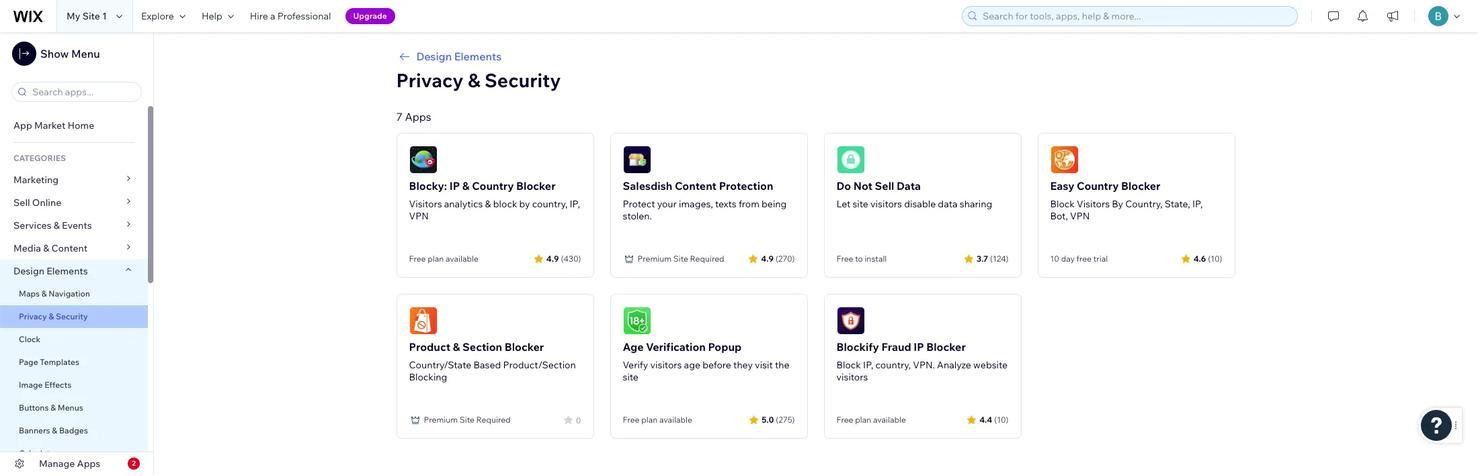 Task type: describe. For each thing, give the bounding box(es) containing it.
banners & badges link
[[0, 420, 148, 443]]

premium for product
[[424, 415, 458, 425]]

day
[[1061, 254, 1075, 264]]

visitors inside do not sell data let site visitors disable data sharing
[[870, 198, 902, 210]]

age
[[684, 360, 700, 372]]

country/state
[[409, 360, 471, 372]]

free for blocky:
[[409, 254, 426, 264]]

ip, inside blockify fraud ip blocker block ip, country, vpn. analyze website visitors
[[863, 360, 873, 372]]

fraud
[[881, 341, 911, 354]]

ip, inside the easy country blocker block visitors by country, state, ip, bot, vpn
[[1192, 198, 1203, 210]]

country,
[[1125, 198, 1162, 210]]

sell online link
[[0, 192, 148, 214]]

popup
[[708, 341, 742, 354]]

buttons
[[19, 403, 49, 413]]

calculators link
[[0, 443, 148, 466]]

effects
[[45, 380, 71, 391]]

verification
[[646, 341, 706, 354]]

design inside sidebar element
[[13, 265, 44, 278]]

10 day free trial
[[1050, 254, 1108, 264]]

blockify fraud ip blocker block ip, country, vpn. analyze website visitors
[[836, 341, 1008, 384]]

from
[[739, 198, 759, 210]]

visitors inside blocky: ip & country blocker visitors analytics & block by country, ip, vpn
[[409, 198, 442, 210]]

they
[[733, 360, 753, 372]]

4.9 (430)
[[546, 254, 581, 264]]

available for block
[[873, 415, 906, 425]]

texts
[[715, 198, 736, 210]]

premium site required for protect
[[638, 254, 724, 264]]

protect
[[623, 198, 655, 210]]

blocker inside blocky: ip & country blocker visitors analytics & block by country, ip, vpn
[[516, 179, 556, 193]]

free
[[1076, 254, 1092, 264]]

hire
[[250, 10, 268, 22]]

a
[[270, 10, 275, 22]]

services
[[13, 220, 51, 232]]

plan for blockify
[[855, 415, 871, 425]]

bot,
[[1050, 210, 1068, 222]]

hire a professional link
[[242, 0, 339, 32]]

site for salesdish content protection
[[673, 254, 688, 264]]

vpn.
[[913, 360, 935, 372]]

manage
[[39, 458, 75, 470]]

ip, inside blocky: ip & country blocker visitors analytics & block by country, ip, vpn
[[570, 198, 580, 210]]

banners
[[19, 426, 50, 436]]

plan for age
[[641, 415, 658, 425]]

verify
[[623, 360, 648, 372]]

badges
[[59, 426, 88, 436]]

0 vertical spatial security
[[485, 69, 561, 92]]

Search apps... field
[[28, 83, 137, 101]]

ip inside blockify fraud ip blocker block ip, country, vpn. analyze website visitors
[[914, 341, 924, 354]]

privacy & security inside sidebar element
[[19, 312, 88, 322]]

protection
[[719, 179, 773, 193]]

buttons & menus
[[19, 403, 83, 413]]

3.7 (124)
[[977, 254, 1009, 264]]

salesdish content protection logo image
[[623, 146, 651, 174]]

site inside age verification popup verify visitors age before they visit the site
[[623, 372, 638, 384]]

age verification popup logo image
[[623, 307, 651, 335]]

4.9 for salesdish content protection
[[761, 254, 774, 264]]

(270)
[[776, 254, 795, 264]]

0 vertical spatial design elements link
[[396, 48, 1235, 65]]

let
[[836, 198, 850, 210]]

7
[[396, 110, 403, 124]]

country inside the easy country blocker block visitors by country, state, ip, bot, vpn
[[1077, 179, 1119, 193]]

sell inside do not sell data let site visitors disable data sharing
[[875, 179, 894, 193]]

my site 1
[[67, 10, 107, 22]]

analytics
[[444, 198, 483, 210]]

7 apps
[[396, 110, 431, 124]]

page templates link
[[0, 352, 148, 374]]

blockify fraud ip blocker logo image
[[836, 307, 865, 335]]

disable
[[904, 198, 936, 210]]

elements inside sidebar element
[[47, 265, 88, 278]]

calculators
[[19, 449, 62, 459]]

salesdish content protection protect your images, texts from being stolen.
[[623, 179, 787, 222]]

0 vertical spatial design
[[416, 50, 452, 63]]

your
[[657, 198, 677, 210]]

services & events
[[13, 220, 92, 232]]

product & section blocker logo image
[[409, 307, 437, 335]]

site inside do not sell data let site visitors disable data sharing
[[853, 198, 868, 210]]

by
[[519, 198, 530, 210]]

blockify
[[836, 341, 879, 354]]

10
[[1050, 254, 1059, 264]]

the
[[775, 360, 789, 372]]

design elements inside sidebar element
[[13, 265, 88, 278]]

hire a professional
[[250, 10, 331, 22]]

clock
[[19, 335, 41, 345]]

available for visitors
[[659, 415, 692, 425]]

age verification popup verify visitors age before they visit the site
[[623, 341, 789, 384]]

content inside sidebar element
[[51, 243, 88, 255]]

block inside the easy country blocker block visitors by country, state, ip, bot, vpn
[[1050, 198, 1075, 210]]

services & events link
[[0, 214, 148, 237]]

free to install
[[836, 254, 887, 264]]

& inside product & section blocker country/state based product/section blocking
[[453, 341, 460, 354]]

vpn inside the easy country blocker block visitors by country, state, ip, bot, vpn
[[1070, 210, 1090, 222]]

0 vertical spatial privacy
[[396, 69, 464, 92]]

online
[[32, 197, 61, 209]]

show
[[40, 47, 69, 60]]

apps for manage apps
[[77, 458, 100, 470]]

4.6 (10)
[[1193, 254, 1222, 264]]

0
[[576, 416, 581, 426]]

upgrade button
[[345, 8, 395, 24]]

(275)
[[776, 415, 795, 425]]

premium site required for blocker
[[424, 415, 511, 425]]

4.9 for blocky: ip & country blocker
[[546, 254, 559, 264]]

media & content
[[13, 243, 88, 255]]

not
[[853, 179, 872, 193]]

5.0
[[762, 415, 774, 425]]

maps & navigation
[[19, 289, 90, 299]]

(10) for blockify fraud ip blocker
[[994, 415, 1009, 425]]



Task type: vqa. For each thing, say whether or not it's contained in the screenshot.


Task type: locate. For each thing, give the bounding box(es) containing it.
0 horizontal spatial privacy
[[19, 312, 47, 322]]

block down blockify
[[836, 360, 861, 372]]

apps inside sidebar element
[[77, 458, 100, 470]]

image
[[19, 380, 43, 391]]

visit
[[755, 360, 773, 372]]

sharing
[[960, 198, 992, 210]]

country up block
[[472, 179, 514, 193]]

to
[[855, 254, 863, 264]]

0 vertical spatial required
[[690, 254, 724, 264]]

4.9 left (270)
[[761, 254, 774, 264]]

country, right by
[[532, 198, 567, 210]]

ip up vpn.
[[914, 341, 924, 354]]

marketing
[[13, 174, 59, 186]]

ip,
[[570, 198, 580, 210], [1192, 198, 1203, 210], [863, 360, 873, 372]]

content down services & events link
[[51, 243, 88, 255]]

(10) right 4.4
[[994, 415, 1009, 425]]

blocker up the analyze
[[926, 341, 966, 354]]

1 horizontal spatial design elements
[[416, 50, 502, 63]]

0 horizontal spatial design elements link
[[0, 260, 148, 283]]

required
[[690, 254, 724, 264], [476, 415, 511, 425]]

1 horizontal spatial site
[[853, 198, 868, 210]]

0 horizontal spatial available
[[446, 254, 478, 264]]

1 vertical spatial design
[[13, 265, 44, 278]]

1 vertical spatial content
[[51, 243, 88, 255]]

1 horizontal spatial (10)
[[1208, 254, 1222, 264]]

1 vertical spatial design elements link
[[0, 260, 148, 283]]

site right let
[[853, 198, 868, 210]]

1 vertical spatial security
[[56, 312, 88, 322]]

0 horizontal spatial plan
[[428, 254, 444, 264]]

app
[[13, 120, 32, 132]]

1 horizontal spatial plan
[[641, 415, 658, 425]]

1 horizontal spatial apps
[[405, 110, 431, 124]]

block
[[493, 198, 517, 210]]

Search for tools, apps, help & more... field
[[979, 7, 1293, 26]]

required for protection
[[690, 254, 724, 264]]

0 horizontal spatial (10)
[[994, 415, 1009, 425]]

site for product & section blocker
[[460, 415, 474, 425]]

1 horizontal spatial ip,
[[863, 360, 873, 372]]

blocker inside product & section blocker country/state based product/section blocking
[[505, 341, 544, 354]]

0 horizontal spatial site
[[623, 372, 638, 384]]

ip inside blocky: ip & country blocker visitors analytics & block by country, ip, vpn
[[450, 179, 460, 193]]

1 horizontal spatial free plan available
[[623, 415, 692, 425]]

privacy inside privacy & security link
[[19, 312, 47, 322]]

product
[[409, 341, 450, 354]]

2
[[132, 460, 136, 468]]

images,
[[679, 198, 713, 210]]

1 horizontal spatial premium site required
[[638, 254, 724, 264]]

0 horizontal spatial free plan available
[[409, 254, 478, 264]]

website
[[973, 360, 1008, 372]]

0 horizontal spatial country
[[472, 179, 514, 193]]

install
[[865, 254, 887, 264]]

country inside blocky: ip & country blocker visitors analytics & block by country, ip, vpn
[[472, 179, 514, 193]]

1 horizontal spatial site
[[460, 415, 474, 425]]

show menu button
[[12, 42, 100, 66]]

easy
[[1050, 179, 1074, 193]]

design up maps
[[13, 265, 44, 278]]

design up the 7 apps
[[416, 50, 452, 63]]

(124)
[[990, 254, 1009, 264]]

premium down blocking
[[424, 415, 458, 425]]

free left to
[[836, 254, 853, 264]]

vpn
[[409, 210, 429, 222], [1070, 210, 1090, 222]]

1 horizontal spatial content
[[675, 179, 717, 193]]

0 vertical spatial sell
[[875, 179, 894, 193]]

visitors down verification in the left bottom of the page
[[650, 360, 682, 372]]

1 horizontal spatial visitors
[[1077, 198, 1110, 210]]

free for do
[[836, 254, 853, 264]]

2 horizontal spatial site
[[673, 254, 688, 264]]

0 horizontal spatial 4.9
[[546, 254, 559, 264]]

0 vertical spatial block
[[1050, 198, 1075, 210]]

vpn down blocky:
[[409, 210, 429, 222]]

content up images,
[[675, 179, 717, 193]]

available down analytics
[[446, 254, 478, 264]]

visitors inside the easy country blocker block visitors by country, state, ip, bot, vpn
[[1077, 198, 1110, 210]]

1 vertical spatial privacy
[[19, 312, 47, 322]]

1 vertical spatial sell
[[13, 197, 30, 209]]

0 horizontal spatial required
[[476, 415, 511, 425]]

0 horizontal spatial premium site required
[[424, 415, 511, 425]]

design elements
[[416, 50, 502, 63], [13, 265, 88, 278]]

1 horizontal spatial privacy & security
[[396, 69, 561, 92]]

app market home
[[13, 120, 94, 132]]

1 vertical spatial required
[[476, 415, 511, 425]]

data
[[897, 179, 921, 193]]

2 horizontal spatial visitors
[[870, 198, 902, 210]]

blocker inside blockify fraud ip blocker block ip, country, vpn. analyze website visitors
[[926, 341, 966, 354]]

1 horizontal spatial 4.9
[[761, 254, 774, 264]]

0 horizontal spatial ip
[[450, 179, 460, 193]]

app market home link
[[0, 114, 148, 137]]

free plan available for blocky:
[[409, 254, 478, 264]]

0 horizontal spatial block
[[836, 360, 861, 372]]

0 horizontal spatial elements
[[47, 265, 88, 278]]

available down blockify fraud ip blocker block ip, country, vpn. analyze website visitors
[[873, 415, 906, 425]]

security
[[485, 69, 561, 92], [56, 312, 88, 322]]

ip up analytics
[[450, 179, 460, 193]]

0 horizontal spatial content
[[51, 243, 88, 255]]

0 vertical spatial ip
[[450, 179, 460, 193]]

blocky:
[[409, 179, 447, 193]]

blocker up country,
[[1121, 179, 1160, 193]]

country, inside blocky: ip & country blocker visitors analytics & block by country, ip, vpn
[[532, 198, 567, 210]]

upgrade
[[353, 11, 387, 21]]

visitors down blockify
[[836, 372, 868, 384]]

0 vertical spatial country,
[[532, 198, 567, 210]]

easy country blocker block visitors by country, state, ip, bot, vpn
[[1050, 179, 1203, 222]]

0 vertical spatial apps
[[405, 110, 431, 124]]

maps
[[19, 289, 40, 299]]

1 visitors from the left
[[409, 198, 442, 210]]

0 vertical spatial design elements
[[416, 50, 502, 63]]

0 horizontal spatial site
[[82, 10, 100, 22]]

manage apps
[[39, 458, 100, 470]]

1 horizontal spatial design
[[416, 50, 452, 63]]

0 horizontal spatial visitors
[[650, 360, 682, 372]]

available
[[446, 254, 478, 264], [659, 415, 692, 425], [873, 415, 906, 425]]

visitors
[[870, 198, 902, 210], [650, 360, 682, 372], [836, 372, 868, 384]]

visitors down data
[[870, 198, 902, 210]]

page
[[19, 358, 38, 368]]

site left 1
[[82, 10, 100, 22]]

1 country from the left
[[472, 179, 514, 193]]

2 visitors from the left
[[1077, 198, 1110, 210]]

easy country blocker logo image
[[1050, 146, 1078, 174]]

1 horizontal spatial visitors
[[836, 372, 868, 384]]

required down images,
[[690, 254, 724, 264]]

premium site required down blocking
[[424, 415, 511, 425]]

free for blockify
[[836, 415, 853, 425]]

(10) right 4.6
[[1208, 254, 1222, 264]]

0 horizontal spatial sell
[[13, 197, 30, 209]]

0 horizontal spatial country,
[[532, 198, 567, 210]]

page templates
[[19, 358, 81, 368]]

0 vertical spatial elements
[[454, 50, 502, 63]]

sell
[[875, 179, 894, 193], [13, 197, 30, 209]]

clock link
[[0, 329, 148, 352]]

before
[[703, 360, 731, 372]]

apps
[[405, 110, 431, 124], [77, 458, 100, 470]]

sell left online
[[13, 197, 30, 209]]

1 horizontal spatial design elements link
[[396, 48, 1235, 65]]

trial
[[1093, 254, 1108, 264]]

privacy up the 7 apps
[[396, 69, 464, 92]]

site down the age
[[623, 372, 638, 384]]

age
[[623, 341, 644, 354]]

0 horizontal spatial design elements
[[13, 265, 88, 278]]

do
[[836, 179, 851, 193]]

media
[[13, 243, 41, 255]]

section
[[462, 341, 502, 354]]

1 horizontal spatial vpn
[[1070, 210, 1090, 222]]

1
[[102, 10, 107, 22]]

ip, right by
[[570, 198, 580, 210]]

sidebar element
[[0, 32, 154, 476]]

privacy & security link
[[0, 306, 148, 329]]

0 horizontal spatial privacy & security
[[19, 312, 88, 322]]

0 vertical spatial premium site required
[[638, 254, 724, 264]]

navigation
[[49, 289, 90, 299]]

apps right manage
[[77, 458, 100, 470]]

country, down fraud
[[876, 360, 911, 372]]

based
[[473, 360, 501, 372]]

(10) for easy country blocker
[[1208, 254, 1222, 264]]

explore
[[141, 10, 174, 22]]

(430)
[[561, 254, 581, 264]]

site down your
[[673, 254, 688, 264]]

0 vertical spatial site
[[82, 10, 100, 22]]

state,
[[1165, 198, 1190, 210]]

market
[[34, 120, 65, 132]]

2 vpn from the left
[[1070, 210, 1090, 222]]

free right 0
[[623, 415, 640, 425]]

ip, down blockify
[[863, 360, 873, 372]]

privacy up clock
[[19, 312, 47, 322]]

blocker up product/section
[[505, 341, 544, 354]]

salesdish
[[623, 179, 672, 193]]

visitors left "by"
[[1077, 198, 1110, 210]]

1 4.9 from the left
[[546, 254, 559, 264]]

2 horizontal spatial ip,
[[1192, 198, 1203, 210]]

1 vertical spatial block
[[836, 360, 861, 372]]

0 horizontal spatial design
[[13, 265, 44, 278]]

2 horizontal spatial free plan available
[[836, 415, 906, 425]]

1 horizontal spatial elements
[[454, 50, 502, 63]]

menus
[[58, 403, 83, 413]]

1 horizontal spatial required
[[690, 254, 724, 264]]

1 horizontal spatial privacy
[[396, 69, 464, 92]]

required down based
[[476, 415, 511, 425]]

categories
[[13, 153, 66, 163]]

0 horizontal spatial ip,
[[570, 198, 580, 210]]

blocky: ip & country blocker visitors analytics & block by country, ip, vpn
[[409, 179, 580, 222]]

1 horizontal spatial available
[[659, 415, 692, 425]]

(10)
[[1208, 254, 1222, 264], [994, 415, 1009, 425]]

apps right 7
[[405, 110, 431, 124]]

1 vertical spatial privacy & security
[[19, 312, 88, 322]]

available for blocker
[[446, 254, 478, 264]]

banners & badges
[[19, 426, 88, 436]]

2 vertical spatial site
[[460, 415, 474, 425]]

blocker inside the easy country blocker block visitors by country, state, ip, bot, vpn
[[1121, 179, 1160, 193]]

vpn inside blocky: ip & country blocker visitors analytics & block by country, ip, vpn
[[409, 210, 429, 222]]

country up "by"
[[1077, 179, 1119, 193]]

0 horizontal spatial visitors
[[409, 198, 442, 210]]

premium for salesdish
[[638, 254, 672, 264]]

site down based
[[460, 415, 474, 425]]

visitors down blocky:
[[409, 198, 442, 210]]

sell inside sidebar element
[[13, 197, 30, 209]]

0 vertical spatial privacy & security
[[396, 69, 561, 92]]

4.4
[[979, 415, 992, 425]]

1 vertical spatial apps
[[77, 458, 100, 470]]

free right (275)
[[836, 415, 853, 425]]

block inside blockify fraud ip blocker block ip, country, vpn. analyze website visitors
[[836, 360, 861, 372]]

premium site required down your
[[638, 254, 724, 264]]

country, inside blockify fraud ip blocker block ip, country, vpn. analyze website visitors
[[876, 360, 911, 372]]

plan
[[428, 254, 444, 264], [641, 415, 658, 425], [855, 415, 871, 425]]

1 vertical spatial site
[[673, 254, 688, 264]]

content inside salesdish content protection protect your images, texts from being stolen.
[[675, 179, 717, 193]]

2 country from the left
[[1077, 179, 1119, 193]]

data
[[938, 198, 958, 210]]

plan for blocky:
[[428, 254, 444, 264]]

2 horizontal spatial plan
[[855, 415, 871, 425]]

0 horizontal spatial apps
[[77, 458, 100, 470]]

buttons & menus link
[[0, 397, 148, 420]]

free up product & section blocker logo
[[409, 254, 426, 264]]

blocker up by
[[516, 179, 556, 193]]

3.7
[[977, 254, 988, 264]]

analyze
[[937, 360, 971, 372]]

product/section
[[503, 360, 576, 372]]

0 horizontal spatial security
[[56, 312, 88, 322]]

visitors inside blockify fraud ip blocker block ip, country, vpn. analyze website visitors
[[836, 372, 868, 384]]

block down easy
[[1050, 198, 1075, 210]]

vpn right bot, at the top right
[[1070, 210, 1090, 222]]

1 horizontal spatial premium
[[638, 254, 672, 264]]

1 horizontal spatial block
[[1050, 198, 1075, 210]]

sell right not
[[875, 179, 894, 193]]

2 4.9 from the left
[[761, 254, 774, 264]]

visitors inside age verification popup verify visitors age before they visit the site
[[650, 360, 682, 372]]

free for age
[[623, 415, 640, 425]]

free plan available for age
[[623, 415, 692, 425]]

product & section blocker country/state based product/section blocking
[[409, 341, 576, 384]]

free plan available for blockify
[[836, 415, 906, 425]]

do not sell data let site visitors disable data sharing
[[836, 179, 992, 210]]

1 vertical spatial premium site required
[[424, 415, 511, 425]]

1 horizontal spatial country
[[1077, 179, 1119, 193]]

free
[[409, 254, 426, 264], [836, 254, 853, 264], [623, 415, 640, 425], [836, 415, 853, 425]]

premium down stolen.
[[638, 254, 672, 264]]

1 vertical spatial design elements
[[13, 265, 88, 278]]

4.4 (10)
[[979, 415, 1009, 425]]

1 vertical spatial elements
[[47, 265, 88, 278]]

0 horizontal spatial premium
[[424, 415, 458, 425]]

do not sell data  logo image
[[836, 146, 865, 174]]

required for section
[[476, 415, 511, 425]]

0 vertical spatial site
[[853, 198, 868, 210]]

available down age
[[659, 415, 692, 425]]

help
[[202, 10, 222, 22]]

4.9 left (430)
[[546, 254, 559, 264]]

events
[[62, 220, 92, 232]]

media & content link
[[0, 237, 148, 260]]

1 horizontal spatial country,
[[876, 360, 911, 372]]

1 horizontal spatial sell
[[875, 179, 894, 193]]

2 horizontal spatial available
[[873, 415, 906, 425]]

4.6
[[1193, 254, 1206, 264]]

apps for 7 apps
[[405, 110, 431, 124]]

maps & navigation link
[[0, 283, 148, 306]]

1 vertical spatial ip
[[914, 341, 924, 354]]

0 vertical spatial premium
[[638, 254, 672, 264]]

0 horizontal spatial vpn
[[409, 210, 429, 222]]

1 vertical spatial (10)
[[994, 415, 1009, 425]]

1 vertical spatial premium
[[424, 415, 458, 425]]

security inside sidebar element
[[56, 312, 88, 322]]

1 vertical spatial country,
[[876, 360, 911, 372]]

0 vertical spatial (10)
[[1208, 254, 1222, 264]]

1 horizontal spatial ip
[[914, 341, 924, 354]]

0 vertical spatial content
[[675, 179, 717, 193]]

1 vpn from the left
[[409, 210, 429, 222]]

ip, right state,
[[1192, 198, 1203, 210]]

marketing link
[[0, 169, 148, 192]]

free plan available
[[409, 254, 478, 264], [623, 415, 692, 425], [836, 415, 906, 425]]

blocky: ip & country blocker logo image
[[409, 146, 437, 174]]

1 vertical spatial site
[[623, 372, 638, 384]]



